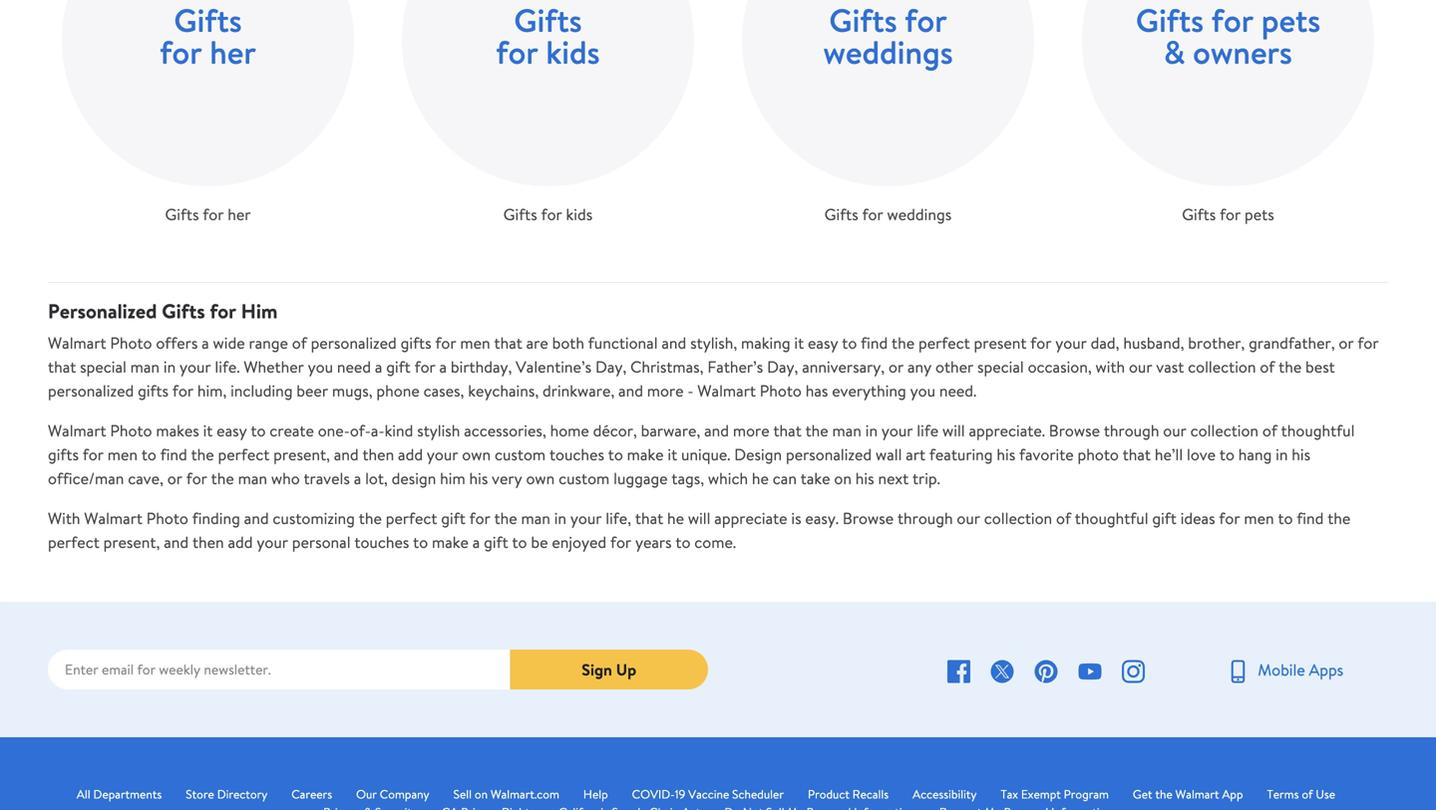 Task type: vqa. For each thing, say whether or not it's contained in the screenshot.
very
yes



Task type: describe. For each thing, give the bounding box(es) containing it.
product recalls link
[[808, 786, 889, 804]]

apps
[[1309, 659, 1343, 681]]

make inside walmart photo makes it easy to create one-of-a-kind stylish accessories, home décor, barware, and more that the man in your life will appreciate. browse through our collection of thoughtful gifts for men to find the perfect present, and then add your own custom touches to make it unique. design personalized wall art featuring his favorite photo that he'll love to hang in his office/man cave, or for the man who travels a lot, design him his very own custom luggage tags, which he can take on his next trip.
[[627, 444, 664, 466]]

appreciate.
[[969, 420, 1045, 442]]

walmart.com
[[491, 786, 559, 803]]

collection inside with walmart photo finding and customizing the perfect gift for the man in your life, that he will appreciate is easy. browse through our collection of thoughtful gift ideas for men to find the perfect present, and then add your personal touches to make a gift to be enjoyed for years to come.
[[984, 507, 1052, 529]]

2 horizontal spatial or
[[1339, 332, 1354, 354]]

then inside with walmart photo finding and customizing the perfect gift for the man in your life, that he will appreciate is easy. browse through our collection of thoughtful gift ideas for men to find the perfect present, and then add your personal touches to make a gift to be enjoyed for years to come.
[[192, 531, 224, 553]]

use
[[1316, 786, 1335, 803]]

to right ideas
[[1278, 507, 1293, 529]]

that inside with walmart photo finding and customizing the perfect gift for the man in your life, that he will appreciate is easy. browse through our collection of thoughtful gift ideas for men to find the perfect present, and then add your personal touches to make a gift to be enjoyed for years to come.
[[635, 507, 663, 529]]

sell
[[453, 786, 472, 803]]

twitter image
[[990, 660, 1014, 684]]

2 special from the left
[[977, 356, 1024, 378]]

enjoyed
[[552, 531, 606, 553]]

favorite
[[1019, 444, 1074, 466]]

for kids
[[496, 30, 600, 74]]

drinkware,
[[543, 380, 615, 402]]

take
[[801, 468, 830, 489]]

life,
[[606, 507, 631, 529]]

your down stylish on the left bottom of page
[[427, 444, 458, 466]]

unique.
[[681, 444, 730, 466]]

our
[[356, 786, 377, 803]]

present, inside walmart photo makes it easy to create one-of-a-kind stylish accessories, home décor, barware, and more that the man in your life will appreciate. browse through our collection of thoughtful gifts for men to find the perfect present, and then add your own custom touches to make it unique. design personalized wall art featuring his favorite photo that he'll love to hang in his office/man cave, or for the man who travels a lot, design him his very own custom luggage tags, which he can take on his next trip.
[[273, 444, 330, 466]]

in up wall
[[865, 420, 878, 442]]

touches inside with walmart photo finding and customizing the perfect gift for the man in your life, that he will appreciate is easy. browse through our collection of thoughtful gift ideas for men to find the perfect present, and then add your personal touches to make a gift to be enjoyed for years to come.
[[354, 531, 409, 553]]

easy inside walmart photo makes it easy to create one-of-a-kind stylish accessories, home décor, barware, and more that the man in your life will appreciate. browse through our collection of thoughtful gifts for men to find the perfect present, and then add your own custom touches to make it unique. design personalized wall art featuring his favorite photo that he'll love to hang in his office/man cave, or for the man who travels a lot, design him his very own custom luggage tags, which he can take on his next trip.
[[217, 420, 247, 442]]

to up cave,
[[141, 444, 156, 466]]

to right years
[[676, 531, 691, 553]]

all departments link
[[77, 786, 162, 804]]

mobile apps link
[[1226, 659, 1343, 684]]

1 vertical spatial gifts
[[138, 380, 169, 402]]

store directory
[[186, 786, 267, 803]]

accessibility
[[913, 786, 977, 803]]

0 horizontal spatial own
[[462, 444, 491, 466]]

covid-19 vaccine scheduler
[[632, 786, 784, 803]]

personalized inside walmart photo makes it easy to create one-of-a-kind stylish accessories, home décor, barware, and more that the man in your life will appreciate. browse through our collection of thoughtful gifts for men to find the perfect present, and then add your own custom touches to make it unique. design personalized wall art featuring his favorite photo that he'll love to hang in his office/man cave, or for the man who travels a lot, design him his very own custom luggage tags, which he can take on his next trip.
[[786, 444, 872, 466]]

1 vertical spatial it
[[203, 420, 213, 442]]

1 day, from the left
[[595, 356, 627, 378]]

gift inside personalized gifts for him walmart photo offers a wide range of personalized gifts for men that are both functional and stylish, making it easy to find the perfect present for your dad, husband, brother, grandfather, or for that special man in your life. whether you need a gift for a birthday, valentine's day, christmas, father's day, anniversary, or any other special occasion, with our vast collection of the best personalized gifts for him, including beer mugs, phone cases, keychains, drinkware, and more - walmart photo has everything you need.
[[386, 356, 411, 378]]

has
[[805, 380, 828, 402]]

find inside personalized gifts for him walmart photo offers a wide range of personalized gifts for men that are both functional and stylish, making it easy to find the perfect present for your dad, husband, brother, grandfather, or for that special man in your life. whether you need a gift for a birthday, valentine's day, christmas, father's day, anniversary, or any other special occasion, with our vast collection of the best personalized gifts for him, including beer mugs, phone cases, keychains, drinkware, and more - walmart photo has everything you need.
[[861, 332, 888, 354]]

very
[[492, 468, 522, 489]]

19
[[675, 786, 685, 803]]

find inside with walmart photo finding and customizing the perfect gift for the man in your life, that he will appreciate is easy. browse through our collection of thoughtful gift ideas for men to find the perfect present, and then add your personal touches to make a gift to be enjoyed for years to come.
[[1297, 507, 1324, 529]]

mobile apps
[[1258, 659, 1343, 681]]

company
[[380, 786, 429, 803]]

barware,
[[641, 420, 700, 442]]

add inside walmart photo makes it easy to create one-of-a-kind stylish accessories, home décor, barware, and more that the man in your life will appreciate. browse through our collection of thoughtful gifts for men to find the perfect present, and then add your own custom touches to make it unique. design personalized wall art featuring his favorite photo that he'll love to hang in his office/man cave, or for the man who travels a lot, design him his very own custom luggage tags, which he can take on his next trip.
[[398, 444, 423, 466]]

personal
[[292, 531, 351, 553]]

1 vertical spatial you
[[910, 380, 935, 402]]

our inside personalized gifts for him walmart photo offers a wide range of personalized gifts for men that are both functional and stylish, making it easy to find the perfect present for your dad, husband, brother, grandfather, or for that special man in your life. whether you need a gift for a birthday, valentine's day, christmas, father's day, anniversary, or any other special occasion, with our vast collection of the best personalized gifts for him, including beer mugs, phone cases, keychains, drinkware, and more - walmart photo has everything you need.
[[1129, 356, 1152, 378]]

that up the design
[[773, 420, 802, 442]]

photo inside walmart photo makes it easy to create one-of-a-kind stylish accessories, home décor, barware, and more that the man in your life will appreciate. browse through our collection of thoughtful gifts for men to find the perfect present, and then add your own custom touches to make it unique. design personalized wall art featuring his favorite photo that he'll love to hang in his office/man cave, or for the man who travels a lot, design him his very own custom luggage tags, which he can take on his next trip.
[[110, 420, 152, 442]]

directory
[[217, 786, 267, 803]]

1 vertical spatial her
[[228, 203, 251, 225]]

customizing
[[273, 507, 355, 529]]

makes
[[156, 420, 199, 442]]

him
[[241, 297, 278, 325]]

walmart inside with walmart photo finding and customizing the perfect gift for the man in your life, that he will appreciate is easy. browse through our collection of thoughtful gift ideas for men to find the perfect present, and then add your personal touches to make a gift to be enjoyed for years to come.
[[84, 507, 143, 529]]

find inside walmart photo makes it easy to create one-of-a-kind stylish accessories, home décor, barware, and more that the man in your life will appreciate. browse through our collection of thoughtful gifts for men to find the perfect present, and then add your own custom touches to make it unique. design personalized wall art featuring his favorite photo that he'll love to hang in his office/man cave, or for the man who travels a lot, design him his very own custom luggage tags, which he can take on his next trip.
[[160, 444, 187, 466]]

of right range
[[292, 332, 307, 354]]

making
[[741, 332, 790, 354]]

your down customizing
[[257, 531, 288, 553]]

browse inside walmart photo makes it easy to create one-of-a-kind stylish accessories, home décor, barware, and more that the man in your life will appreciate. browse through our collection of thoughtful gifts for men to find the perfect present, and then add your own custom touches to make it unique. design personalized wall art featuring his favorite photo that he'll love to hang in his office/man cave, or for the man who travels a lot, design him his very own custom luggage tags, which he can take on his next trip.
[[1049, 420, 1100, 442]]

gifts for weddings
[[824, 203, 952, 225]]

best
[[1305, 356, 1335, 378]]

add inside with walmart photo finding and customizing the perfect gift for the man in your life, that he will appreciate is easy. browse through our collection of thoughtful gift ideas for men to find the perfect present, and then add your personal touches to make a gift to be enjoyed for years to come.
[[228, 531, 253, 553]]

life.
[[215, 356, 240, 378]]

his down appreciate.
[[997, 444, 1015, 466]]

man inside personalized gifts for him walmart photo offers a wide range of personalized gifts for men that are both functional and stylish, making it easy to find the perfect present for your dad, husband, brother, grandfather, or for that special man in your life. whether you need a gift for a birthday, valentine's day, christmas, father's day, anniversary, or any other special occasion, with our vast collection of the best personalized gifts for him, including beer mugs, phone cases, keychains, drinkware, and more - walmart photo has everything you need.
[[130, 356, 160, 378]]

gifts for weddings
[[824, 203, 858, 225]]

easy.
[[805, 507, 839, 529]]

pinterest image
[[1034, 660, 1058, 684]]

vaccine
[[688, 786, 729, 803]]

in right hang
[[1276, 444, 1288, 466]]

mugs,
[[332, 380, 373, 402]]

a right the need
[[375, 356, 382, 378]]

0 vertical spatial weddings
[[823, 30, 953, 74]]

lot,
[[365, 468, 388, 489]]

departments
[[93, 786, 162, 803]]

instagram image
[[1122, 660, 1146, 684]]

store directory link
[[186, 786, 267, 804]]

be
[[531, 531, 548, 553]]

gifts for her
[[165, 203, 251, 225]]

perfect inside personalized gifts for him walmart photo offers a wide range of personalized gifts for men that are both functional and stylish, making it easy to find the perfect present for your dad, husband, brother, grandfather, or for that special man in your life. whether you need a gift for a birthday, valentine's day, christmas, father's day, anniversary, or any other special occasion, with our vast collection of the best personalized gifts for him, including beer mugs, phone cases, keychains, drinkware, and more - walmart photo has everything you need.
[[918, 332, 970, 354]]

scheduler
[[732, 786, 784, 803]]

tax
[[1001, 786, 1018, 803]]

father's
[[707, 356, 763, 378]]

1 vertical spatial kids
[[566, 203, 593, 225]]

it inside personalized gifts for him walmart photo offers a wide range of personalized gifts for men that are both functional and stylish, making it easy to find the perfect present for your dad, husband, brother, grandfather, or for that special man in your life. whether you need a gift for a birthday, valentine's day, christmas, father's day, anniversary, or any other special occasion, with our vast collection of the best personalized gifts for him, including beer mugs, phone cases, keychains, drinkware, and more - walmart photo has everything you need.
[[794, 332, 804, 354]]

a left wide
[[202, 332, 209, 354]]

can
[[773, 468, 797, 489]]

get the walmart app
[[1133, 786, 1243, 803]]

husband,
[[1123, 332, 1184, 354]]

recalls
[[852, 786, 889, 803]]

finding
[[192, 507, 240, 529]]

owners
[[1193, 30, 1292, 74]]

featuring
[[929, 444, 993, 466]]

gifts inside personalized gifts for him walmart photo offers a wide range of personalized gifts for men that are both functional and stylish, making it easy to find the perfect present for your dad, husband, brother, grandfather, or for that special man in your life. whether you need a gift for a birthday, valentine's day, christmas, father's day, anniversary, or any other special occasion, with our vast collection of the best personalized gifts for him, including beer mugs, phone cases, keychains, drinkware, and more - walmart photo has everything you need.
[[162, 297, 205, 325]]

is
[[791, 507, 801, 529]]

0 vertical spatial personalized
[[311, 332, 397, 354]]

for her
[[160, 30, 256, 74]]

& owners
[[1164, 30, 1292, 74]]

mobile
[[1258, 659, 1305, 681]]

1 special from the left
[[80, 356, 126, 378]]

of inside terms of use link
[[1302, 786, 1313, 803]]

a inside walmart photo makes it easy to create one-of-a-kind stylish accessories, home décor, barware, and more that the man in your life will appreciate. browse through our collection of thoughtful gifts for men to find the perfect present, and then add your own custom touches to make it unique. design personalized wall art featuring his favorite photo that he'll love to hang in his office/man cave, or for the man who travels a lot, design him his very own custom luggage tags, which he can take on his next trip.
[[354, 468, 361, 489]]

office/man
[[48, 468, 124, 489]]

life
[[917, 420, 939, 442]]

hang
[[1238, 444, 1272, 466]]

him,
[[197, 380, 227, 402]]

he inside walmart photo makes it easy to create one-of-a-kind stylish accessories, home décor, barware, and more that the man in your life will appreciate. browse through our collection of thoughtful gifts for men to find the perfect present, and then add your own custom touches to make it unique. design personalized wall art featuring his favorite photo that he'll love to hang in his office/man cave, or for the man who travels a lot, design him his very own custom luggage tags, which he can take on his next trip.
[[752, 468, 769, 489]]

birthday,
[[451, 356, 512, 378]]

with
[[48, 507, 80, 529]]

2 day, from the left
[[767, 356, 798, 378]]

cases,
[[423, 380, 464, 402]]

walmart down personalized
[[48, 332, 106, 354]]

brother,
[[1188, 332, 1245, 354]]

a inside with walmart photo finding and customizing the perfect gift for the man in your life, that he will appreciate is easy. browse through our collection of thoughtful gift ideas for men to find the perfect present, and then add your personal touches to make a gift to be enjoyed for years to come.
[[472, 531, 480, 553]]

1 horizontal spatial or
[[889, 356, 904, 378]]

&
[[1164, 30, 1185, 74]]

trip.
[[912, 468, 940, 489]]

store
[[186, 786, 214, 803]]

man down everything at the right top
[[832, 420, 862, 442]]

his right hang
[[1292, 444, 1311, 466]]

gift left be
[[484, 531, 508, 553]]

other
[[935, 356, 974, 378]]

your up him, at top
[[180, 356, 211, 378]]

help link
[[583, 786, 608, 804]]

to left create
[[251, 420, 266, 442]]

1 vertical spatial on
[[475, 786, 488, 803]]

walmart down "father's"
[[697, 380, 756, 402]]

careers link
[[291, 786, 332, 804]]

wall
[[876, 444, 902, 466]]

tags,
[[672, 468, 704, 489]]

browse inside with walmart photo finding and customizing the perfect gift for the man in your life, that he will appreciate is easy. browse through our collection of thoughtful gift ideas for men to find the perfect present, and then add your personal touches to make a gift to be enjoyed for years to come.
[[843, 507, 894, 529]]

in inside personalized gifts for him walmart photo offers a wide range of personalized gifts for men that are both functional and stylish, making it easy to find the perfect present for your dad, husband, brother, grandfather, or for that special man in your life. whether you need a gift for a birthday, valentine's day, christmas, father's day, anniversary, or any other special occasion, with our vast collection of the best personalized gifts for him, including beer mugs, phone cases, keychains, drinkware, and more - walmart photo has everything you need.
[[163, 356, 176, 378]]

ideas
[[1180, 507, 1215, 529]]

will inside walmart photo makes it easy to create one-of-a-kind stylish accessories, home décor, barware, and more that the man in your life will appreciate. browse through our collection of thoughtful gifts for men to find the perfect present, and then add your own custom touches to make it unique. design personalized wall art featuring his favorite photo that he'll love to hang in his office/man cave, or for the man who travels a lot, design him his very own custom luggage tags, which he can take on his next trip.
[[942, 420, 965, 442]]

with walmart photo finding and customizing the perfect gift for the man in your life, that he will appreciate is easy. browse through our collection of thoughtful gift ideas for men to find the perfect present, and then add your personal touches to make a gift to be enjoyed for years to come.
[[48, 507, 1351, 553]]

to inside personalized gifts for him walmart photo offers a wide range of personalized gifts for men that are both functional and stylish, making it easy to find the perfect present for your dad, husband, brother, grandfather, or for that special man in your life. whether you need a gift for a birthday, valentine's day, christmas, father's day, anniversary, or any other special occasion, with our vast collection of the best personalized gifts for him, including beer mugs, phone cases, keychains, drinkware, and more - walmart photo has everything you need.
[[842, 332, 857, 354]]

accessibility link
[[913, 786, 977, 804]]

sign
[[582, 659, 612, 681]]

your up enjoyed
[[570, 507, 602, 529]]

kind
[[385, 420, 413, 442]]

your up wall
[[881, 420, 913, 442]]

men inside with walmart photo finding and customizing the perfect gift for the man in your life, that he will appreciate is easy. browse through our collection of thoughtful gift ideas for men to find the perfect present, and then add your personal touches to make a gift to be enjoyed for years to come.
[[1244, 507, 1274, 529]]

your up occasion,
[[1055, 332, 1087, 354]]

gifts for & owners
[[1182, 203, 1216, 225]]



Task type: locate. For each thing, give the bounding box(es) containing it.
day, down "functional"
[[595, 356, 627, 378]]

décor,
[[593, 420, 637, 442]]

travels
[[304, 468, 350, 489]]

0 horizontal spatial gifts
[[48, 444, 79, 466]]

0 vertical spatial custom
[[495, 444, 546, 466]]

perfect up other
[[918, 332, 970, 354]]

on inside walmart photo makes it easy to create one-of-a-kind stylish accessories, home décor, barware, and more that the man in your life will appreciate. browse through our collection of thoughtful gifts for men to find the perfect present, and then add your own custom touches to make it unique. design personalized wall art featuring his favorite photo that he'll love to hang in his office/man cave, or for the man who travels a lot, design him his very own custom luggage tags, which he can take on his next trip.
[[834, 468, 852, 489]]

walmart left app
[[1175, 786, 1219, 803]]

add down finding
[[228, 531, 253, 553]]

more inside personalized gifts for him walmart photo offers a wide range of personalized gifts for men that are both functional and stylish, making it easy to find the perfect present for your dad, husband, brother, grandfather, or for that special man in your life. whether you need a gift for a birthday, valentine's day, christmas, father's day, anniversary, or any other special occasion, with our vast collection of the best personalized gifts for him, including beer mugs, phone cases, keychains, drinkware, and more - walmart photo has everything you need.
[[647, 380, 684, 402]]

custom up the very
[[495, 444, 546, 466]]

2 horizontal spatial men
[[1244, 507, 1274, 529]]

1 horizontal spatial make
[[627, 444, 664, 466]]

in inside with walmart photo finding and customizing the perfect gift for the man in your life, that he will appreciate is easy. browse through our collection of thoughtful gift ideas for men to find the perfect present, and then add your personal touches to make a gift to be enjoyed for years to come.
[[554, 507, 566, 529]]

1 vertical spatial browse
[[843, 507, 894, 529]]

get the walmart app link
[[1133, 786, 1243, 804]]

through up photo
[[1104, 420, 1159, 442]]

careers
[[291, 786, 332, 803]]

0 vertical spatial find
[[861, 332, 888, 354]]

present, down cave,
[[103, 531, 160, 553]]

perfect down design in the left bottom of the page
[[386, 507, 437, 529]]

special
[[80, 356, 126, 378], [977, 356, 1024, 378]]

of inside with walmart photo finding and customizing the perfect gift for the man in your life, that he will appreciate is easy. browse through our collection of thoughtful gift ideas for men to find the perfect present, and then add your personal touches to make a gift to be enjoyed for years to come.
[[1056, 507, 1071, 529]]

a left be
[[472, 531, 480, 553]]

walmart
[[48, 332, 106, 354], [697, 380, 756, 402], [48, 420, 106, 442], [84, 507, 143, 529], [1175, 786, 1219, 803]]

with
[[1096, 356, 1125, 378]]

offers
[[156, 332, 198, 354]]

easy
[[808, 332, 838, 354], [217, 420, 247, 442]]

that left are
[[494, 332, 522, 354]]

gifts inside walmart photo makes it easy to create one-of-a-kind stylish accessories, home décor, barware, and more that the man in your life will appreciate. browse through our collection of thoughtful gifts for men to find the perfect present, and then add your own custom touches to make it unique. design personalized wall art featuring his favorite photo that he'll love to hang in his office/man cave, or for the man who travels a lot, design him his very own custom luggage tags, which he can take on his next trip.
[[48, 444, 79, 466]]

easy inside personalized gifts for him walmart photo offers a wide range of personalized gifts for men that are both functional and stylish, making it easy to find the perfect present for your dad, husband, brother, grandfather, or for that special man in your life. whether you need a gift for a birthday, valentine's day, christmas, father's day, anniversary, or any other special occasion, with our vast collection of the best personalized gifts for him, including beer mugs, phone cases, keychains, drinkware, and more - walmart photo has everything you need.
[[808, 332, 838, 354]]

gift left ideas
[[1152, 507, 1177, 529]]

photo down personalized
[[110, 332, 152, 354]]

on
[[834, 468, 852, 489], [475, 786, 488, 803]]

valentine's
[[516, 356, 592, 378]]

0 vertical spatial men
[[460, 332, 490, 354]]

personalized up the take
[[786, 444, 872, 466]]

your
[[1055, 332, 1087, 354], [180, 356, 211, 378], [881, 420, 913, 442], [427, 444, 458, 466], [570, 507, 602, 529], [257, 531, 288, 553]]

gift down him
[[441, 507, 466, 529]]

of inside walmart photo makes it easy to create one-of-a-kind stylish accessories, home décor, barware, and more that the man in your life will appreciate. browse through our collection of thoughtful gifts for men to find the perfect present, and then add your own custom touches to make it unique. design personalized wall art featuring his favorite photo that he'll love to hang in his office/man cave, or for the man who travels a lot, design him his very own custom luggage tags, which he can take on his next trip.
[[1262, 420, 1277, 442]]

phone
[[376, 380, 420, 402]]

one-
[[318, 420, 350, 442]]

get
[[1133, 786, 1152, 803]]

0 vertical spatial our
[[1129, 356, 1152, 378]]

terms of use
[[1267, 786, 1335, 803]]

perfect down with
[[48, 531, 99, 553]]

1 vertical spatial find
[[160, 444, 187, 466]]

through inside with walmart photo finding and customizing the perfect gift for the man in your life, that he will appreciate is easy. browse through our collection of thoughtful gift ideas for men to find the perfect present, and then add your personal touches to make a gift to be enjoyed for years to come.
[[897, 507, 953, 529]]

our inside walmart photo makes it easy to create one-of-a-kind stylish accessories, home décor, barware, and more that the man in your life will appreciate. browse through our collection of thoughtful gifts for men to find the perfect present, and then add your own custom touches to make it unique. design personalized wall art featuring his favorite photo that he'll love to hang in his office/man cave, or for the man who travels a lot, design him his very own custom luggage tags, which he can take on his next trip.
[[1163, 420, 1187, 442]]

1 vertical spatial present,
[[103, 531, 160, 553]]

man
[[130, 356, 160, 378], [832, 420, 862, 442], [238, 468, 267, 489], [521, 507, 550, 529]]

through inside walmart photo makes it easy to create one-of-a-kind stylish accessories, home décor, barware, and more that the man in your life will appreciate. browse through our collection of thoughtful gifts for men to find the perfect present, and then add your own custom touches to make it unique. design personalized wall art featuring his favorite photo that he'll love to hang in his office/man cave, or for the man who travels a lot, design him his very own custom luggage tags, which he can take on his next trip.
[[1104, 420, 1159, 442]]

1 vertical spatial through
[[897, 507, 953, 529]]

touches inside walmart photo makes it easy to create one-of-a-kind stylish accessories, home décor, barware, and more that the man in your life will appreciate. browse through our collection of thoughtful gifts for men to find the perfect present, and then add your own custom touches to make it unique. design personalized wall art featuring his favorite photo that he'll love to hang in his office/man cave, or for the man who travels a lot, design him his very own custom luggage tags, which he can take on his next trip.
[[549, 444, 604, 466]]

1 horizontal spatial special
[[977, 356, 1024, 378]]

in up enjoyed
[[554, 507, 566, 529]]

2 vertical spatial collection
[[984, 507, 1052, 529]]

1 horizontal spatial on
[[834, 468, 852, 489]]

sell on walmart.com
[[453, 786, 559, 803]]

1 horizontal spatial personalized
[[311, 332, 397, 354]]

our inside with walmart photo finding and customizing the perfect gift for the man in your life, that he will appreciate is easy. browse through our collection of thoughtful gift ideas for men to find the perfect present, and then add your personal touches to make a gift to be enjoyed for years to come.
[[957, 507, 980, 529]]

collection inside personalized gifts for him walmart photo offers a wide range of personalized gifts for men that are both functional and stylish, making it easy to find the perfect present for your dad, husband, brother, grandfather, or for that special man in your life. whether you need a gift for a birthday, valentine's day, christmas, father's day, anniversary, or any other special occasion, with our vast collection of the best personalized gifts for him, including beer mugs, phone cases, keychains, drinkware, and more - walmart photo has everything you need.
[[1188, 356, 1256, 378]]

it right makes at left bottom
[[203, 420, 213, 442]]

of
[[292, 332, 307, 354], [1260, 356, 1275, 378], [1262, 420, 1277, 442], [1056, 507, 1071, 529], [1302, 786, 1313, 803]]

0 vertical spatial own
[[462, 444, 491, 466]]

0 horizontal spatial our
[[957, 507, 980, 529]]

0 horizontal spatial personalized
[[48, 380, 134, 402]]

1 horizontal spatial then
[[362, 444, 394, 466]]

that
[[494, 332, 522, 354], [48, 356, 76, 378], [773, 420, 802, 442], [1123, 444, 1151, 466], [635, 507, 663, 529]]

to left be
[[512, 531, 527, 553]]

of left use
[[1302, 786, 1313, 803]]

that left he'll at the bottom of page
[[1123, 444, 1151, 466]]

1 vertical spatial thoughtful
[[1075, 507, 1148, 529]]

0 vertical spatial thoughtful
[[1281, 420, 1355, 442]]

2 horizontal spatial find
[[1297, 507, 1324, 529]]

dad,
[[1091, 332, 1119, 354]]

a-
[[371, 420, 385, 442]]

design
[[734, 444, 782, 466]]

1 vertical spatial easy
[[217, 420, 247, 442]]

0 vertical spatial or
[[1339, 332, 1354, 354]]

tax exempt program link
[[1001, 786, 1109, 804]]

2 horizontal spatial our
[[1163, 420, 1187, 442]]

cave,
[[128, 468, 163, 489]]

app
[[1222, 786, 1243, 803]]

including
[[230, 380, 293, 402]]

our down featuring
[[957, 507, 980, 529]]

our company link
[[356, 786, 429, 804]]

on right the take
[[834, 468, 852, 489]]

0 horizontal spatial then
[[192, 531, 224, 553]]

will
[[942, 420, 965, 442], [688, 507, 711, 529]]

0 horizontal spatial on
[[475, 786, 488, 803]]

to up anniversary,
[[842, 332, 857, 354]]

0 horizontal spatial easy
[[217, 420, 247, 442]]

you down the 'any'
[[910, 380, 935, 402]]

thoughtful inside with walmart photo finding and customizing the perfect gift for the man in your life, that he will appreciate is easy. browse through our collection of thoughtful gift ideas for men to find the perfect present, and then add your personal touches to make a gift to be enjoyed for years to come.
[[1075, 507, 1148, 529]]

1 horizontal spatial custom
[[559, 468, 610, 489]]

thoughtful
[[1281, 420, 1355, 442], [1075, 507, 1148, 529]]

0 horizontal spatial special
[[80, 356, 126, 378]]

2 vertical spatial our
[[957, 507, 980, 529]]

both
[[552, 332, 584, 354]]

to down décor,
[[608, 444, 623, 466]]

1 horizontal spatial men
[[460, 332, 490, 354]]

1 vertical spatial more
[[733, 420, 770, 442]]

0 horizontal spatial find
[[160, 444, 187, 466]]

easy up anniversary,
[[808, 332, 838, 354]]

he up years
[[667, 507, 684, 529]]

1 vertical spatial then
[[192, 531, 224, 553]]

a up cases, on the top of the page
[[439, 356, 447, 378]]

of down favorite
[[1056, 507, 1071, 529]]

thoughtful inside walmart photo makes it easy to create one-of-a-kind stylish accessories, home décor, barware, and more that the man in your life will appreciate. browse through our collection of thoughtful gifts for men to find the perfect present, and then add your own custom touches to make it unique. design personalized wall art featuring his favorite photo that he'll love to hang in his office/man cave, or for the man who travels a lot, design him his very own custom luggage tags, which he can take on his next trip.
[[1281, 420, 1355, 442]]

0 vertical spatial on
[[834, 468, 852, 489]]

1 horizontal spatial through
[[1104, 420, 1159, 442]]

0 horizontal spatial custom
[[495, 444, 546, 466]]

grandfather,
[[1249, 332, 1335, 354]]

to
[[842, 332, 857, 354], [251, 420, 266, 442], [141, 444, 156, 466], [608, 444, 623, 466], [1220, 444, 1235, 466], [1278, 507, 1293, 529], [413, 531, 428, 553], [512, 531, 527, 553], [676, 531, 691, 553]]

own right the very
[[526, 468, 555, 489]]

all
[[77, 786, 90, 803]]

his right him
[[469, 468, 488, 489]]

1 horizontal spatial find
[[861, 332, 888, 354]]

it right 'making'
[[794, 332, 804, 354]]

men inside walmart photo makes it easy to create one-of-a-kind stylish accessories, home décor, barware, and more that the man in your life will appreciate. browse through our collection of thoughtful gifts for men to find the perfect present, and then add your own custom touches to make it unique. design personalized wall art featuring his favorite photo that he'll love to hang in his office/man cave, or for the man who travels a lot, design him his very own custom luggage tags, which he can take on his next trip.
[[107, 444, 138, 466]]

gifts up makes at left bottom
[[138, 380, 169, 402]]

1 vertical spatial touches
[[354, 531, 409, 553]]

1 vertical spatial own
[[526, 468, 555, 489]]

gifts
[[165, 203, 199, 225], [503, 203, 537, 225], [824, 203, 858, 225], [1182, 203, 1216, 225], [162, 297, 205, 325]]

browse right easy.
[[843, 507, 894, 529]]

then inside walmart photo makes it easy to create one-of-a-kind stylish accessories, home décor, barware, and more that the man in your life will appreciate. browse through our collection of thoughtful gifts for men to find the perfect present, and then add your own custom touches to make it unique. design personalized wall art featuring his favorite photo that he'll love to hang in his office/man cave, or for the man who travels a lot, design him his very own custom luggage tags, which he can take on his next trip.
[[362, 444, 394, 466]]

own up him
[[462, 444, 491, 466]]

of up hang
[[1262, 420, 1277, 442]]

all departments
[[77, 786, 162, 803]]

gifts for pets
[[1182, 203, 1274, 225]]

1 vertical spatial personalized
[[48, 380, 134, 402]]

2 vertical spatial men
[[1244, 507, 1274, 529]]

love
[[1187, 444, 1216, 466]]

or right cave,
[[167, 468, 182, 489]]

2 vertical spatial it
[[668, 444, 677, 466]]

functional
[[588, 332, 658, 354]]

0 horizontal spatial touches
[[354, 531, 409, 553]]

any
[[907, 356, 932, 378]]

terms
[[1267, 786, 1299, 803]]

appreciate
[[714, 507, 787, 529]]

in down offers
[[163, 356, 176, 378]]

day, down 'making'
[[767, 356, 798, 378]]

will up featuring
[[942, 420, 965, 442]]

collection up love
[[1190, 420, 1259, 442]]

0 vertical spatial make
[[627, 444, 664, 466]]

gifts
[[401, 332, 431, 354], [138, 380, 169, 402], [48, 444, 79, 466]]

gifts up phone
[[401, 332, 431, 354]]

1 vertical spatial will
[[688, 507, 711, 529]]

walmart photo makes it easy to create one-of-a-kind stylish accessories, home décor, barware, and more that the man in your life will appreciate. browse through our collection of thoughtful gifts for men to find the perfect present, and then add your own custom touches to make it unique. design personalized wall art featuring his favorite photo that he'll love to hang in his office/man cave, or for the man who travels a lot, design him his very own custom luggage tags, which he can take on his next trip.
[[48, 420, 1355, 489]]

1 vertical spatial he
[[667, 507, 684, 529]]

1 horizontal spatial more
[[733, 420, 770, 442]]

pets
[[1245, 203, 1274, 225]]

art
[[906, 444, 926, 466]]

0 vertical spatial present,
[[273, 444, 330, 466]]

make up luggage
[[627, 444, 664, 466]]

0 horizontal spatial through
[[897, 507, 953, 529]]

on right sell
[[475, 786, 488, 803]]

1 vertical spatial make
[[432, 531, 469, 553]]

our up he'll at the bottom of page
[[1163, 420, 1187, 442]]

our
[[1129, 356, 1152, 378], [1163, 420, 1187, 442], [957, 507, 980, 529]]

walmart up office/man on the bottom of page
[[48, 420, 106, 442]]

to down design in the left bottom of the page
[[413, 531, 428, 553]]

our down the husband,
[[1129, 356, 1152, 378]]

accessories,
[[464, 420, 546, 442]]

special down present at the right top of page
[[977, 356, 1024, 378]]

0 horizontal spatial thoughtful
[[1075, 507, 1148, 529]]

1 horizontal spatial thoughtful
[[1281, 420, 1355, 442]]

gifts for for her
[[165, 203, 199, 225]]

touches right personal
[[354, 531, 409, 553]]

it down barware,
[[668, 444, 677, 466]]

a
[[202, 332, 209, 354], [375, 356, 382, 378], [439, 356, 447, 378], [354, 468, 361, 489], [472, 531, 480, 553]]

make
[[627, 444, 664, 466], [432, 531, 469, 553]]

0 horizontal spatial it
[[203, 420, 213, 442]]

men right ideas
[[1244, 507, 1274, 529]]

facebook image
[[947, 660, 971, 684]]

0 horizontal spatial more
[[647, 380, 684, 402]]

2 horizontal spatial personalized
[[786, 444, 872, 466]]

wide
[[213, 332, 245, 354]]

will inside with walmart photo finding and customizing the perfect gift for the man in your life, that he will appreciate is easy. browse through our collection of thoughtful gift ideas for men to find the perfect present, and then add your personal touches to make a gift to be enjoyed for years to come.
[[688, 507, 711, 529]]

make inside with walmart photo finding and customizing the perfect gift for the man in your life, that he will appreciate is easy. browse through our collection of thoughtful gift ideas for men to find the perfect present, and then add your personal touches to make a gift to be enjoyed for years to come.
[[432, 531, 469, 553]]

1 vertical spatial weddings
[[887, 203, 952, 225]]

photo left makes at left bottom
[[110, 420, 152, 442]]

0 vertical spatial browse
[[1049, 420, 1100, 442]]

gifts for kids
[[503, 203, 593, 225]]

walmart inside walmart photo makes it easy to create one-of-a-kind stylish accessories, home décor, barware, and more that the man in your life will appreciate. browse through our collection of thoughtful gifts for men to find the perfect present, and then add your own custom touches to make it unique. design personalized wall art featuring his favorite photo that he'll love to hang in his office/man cave, or for the man who travels a lot, design him his very own custom luggage tags, which he can take on his next trip.
[[48, 420, 106, 442]]

men up cave,
[[107, 444, 138, 466]]

0 vertical spatial her
[[210, 30, 256, 74]]

will up 'come.'
[[688, 507, 711, 529]]

personalized down personalized
[[48, 380, 134, 402]]

christmas,
[[630, 356, 704, 378]]

weddings
[[823, 30, 953, 74], [887, 203, 952, 225]]

perfect
[[918, 332, 970, 354], [218, 444, 270, 466], [386, 507, 437, 529], [48, 531, 99, 553]]

1 horizontal spatial browse
[[1049, 420, 1100, 442]]

men inside personalized gifts for him walmart photo offers a wide range of personalized gifts for men that are both functional and stylish, making it easy to find the perfect present for your dad, husband, brother, grandfather, or for that special man in your life. whether you need a gift for a birthday, valentine's day, christmas, father's day, anniversary, or any other special occasion, with our vast collection of the best personalized gifts for him, including beer mugs, phone cases, keychains, drinkware, and more - walmart photo has everything you need.
[[460, 332, 490, 354]]

a left lot,
[[354, 468, 361, 489]]

1 vertical spatial men
[[107, 444, 138, 466]]

his left next
[[855, 468, 874, 489]]

product
[[808, 786, 850, 803]]

2 vertical spatial personalized
[[786, 444, 872, 466]]

he down the design
[[752, 468, 769, 489]]

1 horizontal spatial it
[[668, 444, 677, 466]]

he inside with walmart photo finding and customizing the perfect gift for the man in your life, that he will appreciate is easy. browse through our collection of thoughtful gift ideas for men to find the perfect present, and then add your personal touches to make a gift to be enjoyed for years to come.
[[667, 507, 684, 529]]

1 horizontal spatial day,
[[767, 356, 798, 378]]

his
[[997, 444, 1015, 466], [1292, 444, 1311, 466], [469, 468, 488, 489], [855, 468, 874, 489]]

make down him
[[432, 531, 469, 553]]

0 vertical spatial you
[[308, 356, 333, 378]]

touches down home
[[549, 444, 604, 466]]

more inside walmart photo makes it easy to create one-of-a-kind stylish accessories, home décor, barware, and more that the man in your life will appreciate. browse through our collection of thoughtful gifts for men to find the perfect present, and then add your own custom touches to make it unique. design personalized wall art featuring his favorite photo that he'll love to hang in his office/man cave, or for the man who travels a lot, design him his very own custom luggage tags, which he can take on his next trip.
[[733, 420, 770, 442]]

walmart down office/man on the bottom of page
[[84, 507, 143, 529]]

photo inside with walmart photo finding and customizing the perfect gift for the man in your life, that he will appreciate is easy. browse through our collection of thoughtful gift ideas for men to find the perfect present, and then add your personal touches to make a gift to be enjoyed for years to come.
[[146, 507, 188, 529]]

collection inside walmart photo makes it easy to create one-of-a-kind stylish accessories, home décor, barware, and more that the man in your life will appreciate. browse through our collection of thoughtful gifts for men to find the perfect present, and then add your own custom touches to make it unique. design personalized wall art featuring his favorite photo that he'll love to hang in his office/man cave, or for the man who travels a lot, design him his very own custom luggage tags, which he can take on his next trip.
[[1190, 420, 1259, 442]]

men
[[460, 332, 490, 354], [107, 444, 138, 466], [1244, 507, 1274, 529]]

product recalls
[[808, 786, 889, 803]]

1 vertical spatial our
[[1163, 420, 1187, 442]]

personalized up the need
[[311, 332, 397, 354]]

0 vertical spatial kids
[[546, 30, 600, 74]]

browse up photo
[[1049, 420, 1100, 442]]

thoughtful down best
[[1281, 420, 1355, 442]]

gifts up office/man on the bottom of page
[[48, 444, 79, 466]]

sign up
[[582, 659, 636, 681]]

you up beer
[[308, 356, 333, 378]]

present, down create
[[273, 444, 330, 466]]

0 vertical spatial will
[[942, 420, 965, 442]]

of down grandfather,
[[1260, 356, 1275, 378]]

mobile app image
[[1226, 660, 1250, 684]]

present, inside with walmart photo finding and customizing the perfect gift for the man in your life, that he will appreciate is easy. browse through our collection of thoughtful gift ideas for men to find the perfect present, and then add your personal touches to make a gift to be enjoyed for years to come.
[[103, 531, 160, 553]]

perfect inside walmart photo makes it easy to create one-of-a-kind stylish accessories, home décor, barware, and more that the man in your life will appreciate. browse through our collection of thoughtful gifts for men to find the perfect present, and then add your own custom touches to make it unique. design personalized wall art featuring his favorite photo that he'll love to hang in his office/man cave, or for the man who travels a lot, design him his very own custom luggage tags, which he can take on his next trip.
[[218, 444, 270, 466]]

to right love
[[1220, 444, 1235, 466]]

0 horizontal spatial add
[[228, 531, 253, 553]]

0 vertical spatial easy
[[808, 332, 838, 354]]

2 vertical spatial or
[[167, 468, 182, 489]]

range
[[249, 332, 288, 354]]

0 horizontal spatial make
[[432, 531, 469, 553]]

2 vertical spatial find
[[1297, 507, 1324, 529]]

0 vertical spatial gifts
[[401, 332, 431, 354]]

0 horizontal spatial or
[[167, 468, 182, 489]]

personalized
[[311, 332, 397, 354], [48, 380, 134, 402], [786, 444, 872, 466]]

man left the who at bottom left
[[238, 468, 267, 489]]

gifts for for kids
[[503, 203, 537, 225]]

1 vertical spatial custom
[[559, 468, 610, 489]]

then down a-
[[362, 444, 394, 466]]

2 horizontal spatial it
[[794, 332, 804, 354]]

that up years
[[635, 507, 663, 529]]

stylish
[[417, 420, 460, 442]]

or
[[1339, 332, 1354, 354], [889, 356, 904, 378], [167, 468, 182, 489]]

0 vertical spatial more
[[647, 380, 684, 402]]

then down finding
[[192, 531, 224, 553]]

personalized gifts for him walmart photo offers a wide range of personalized gifts for men that are both functional and stylish, making it easy to find the perfect present for your dad, husband, brother, grandfather, or for that special man in your life. whether you need a gift for a birthday, valentine's day, christmas, father's day, anniversary, or any other special occasion, with our vast collection of the best personalized gifts for him, including beer mugs, phone cases, keychains, drinkware, and more - walmart photo has everything you need.
[[48, 297, 1379, 402]]

design
[[392, 468, 436, 489]]

kids
[[546, 30, 600, 74], [566, 203, 593, 225]]

0 horizontal spatial present,
[[103, 531, 160, 553]]

beer
[[296, 380, 328, 402]]

tax exempt program
[[1001, 786, 1109, 803]]

2 horizontal spatial gifts
[[401, 332, 431, 354]]

0 vertical spatial collection
[[1188, 356, 1256, 378]]

gift up phone
[[386, 356, 411, 378]]

or left the 'any'
[[889, 356, 904, 378]]

luggage
[[613, 468, 668, 489]]

everything
[[832, 380, 906, 402]]

1 horizontal spatial own
[[526, 468, 555, 489]]

sign up button
[[510, 650, 708, 690]]

0 horizontal spatial men
[[107, 444, 138, 466]]

anniversary,
[[802, 356, 885, 378]]

or right grandfather,
[[1339, 332, 1354, 354]]

that down personalized
[[48, 356, 76, 378]]

covid-19 vaccine scheduler link
[[632, 786, 784, 804]]

photo left has
[[760, 380, 802, 402]]

0 vertical spatial add
[[398, 444, 423, 466]]

1 vertical spatial collection
[[1190, 420, 1259, 442]]

1 horizontal spatial he
[[752, 468, 769, 489]]

0 horizontal spatial you
[[308, 356, 333, 378]]

years
[[635, 531, 672, 553]]

or inside walmart photo makes it easy to create one-of-a-kind stylish accessories, home décor, barware, and more that the man in your life will appreciate. browse through our collection of thoughtful gifts for men to find the perfect present, and then add your own custom touches to make it unique. design personalized wall art featuring his favorite photo that he'll love to hang in his office/man cave, or for the man who travels a lot, design him his very own custom luggage tags, which he can take on his next trip.
[[167, 468, 182, 489]]

collection down brother,
[[1188, 356, 1256, 378]]

youtube image
[[1078, 660, 1102, 684]]

thoughtful down photo
[[1075, 507, 1148, 529]]

1 vertical spatial add
[[228, 531, 253, 553]]

collection down favorite
[[984, 507, 1052, 529]]

photo
[[1078, 444, 1119, 466]]

add up design in the left bottom of the page
[[398, 444, 423, 466]]

man inside with walmart photo finding and customizing the perfect gift for the man in your life, that he will appreciate is easy. browse through our collection of thoughtful gift ideas for men to find the perfect present, and then add your personal touches to make a gift to be enjoyed for years to come.
[[521, 507, 550, 529]]

man up be
[[521, 507, 550, 529]]

through down trip.
[[897, 507, 953, 529]]



